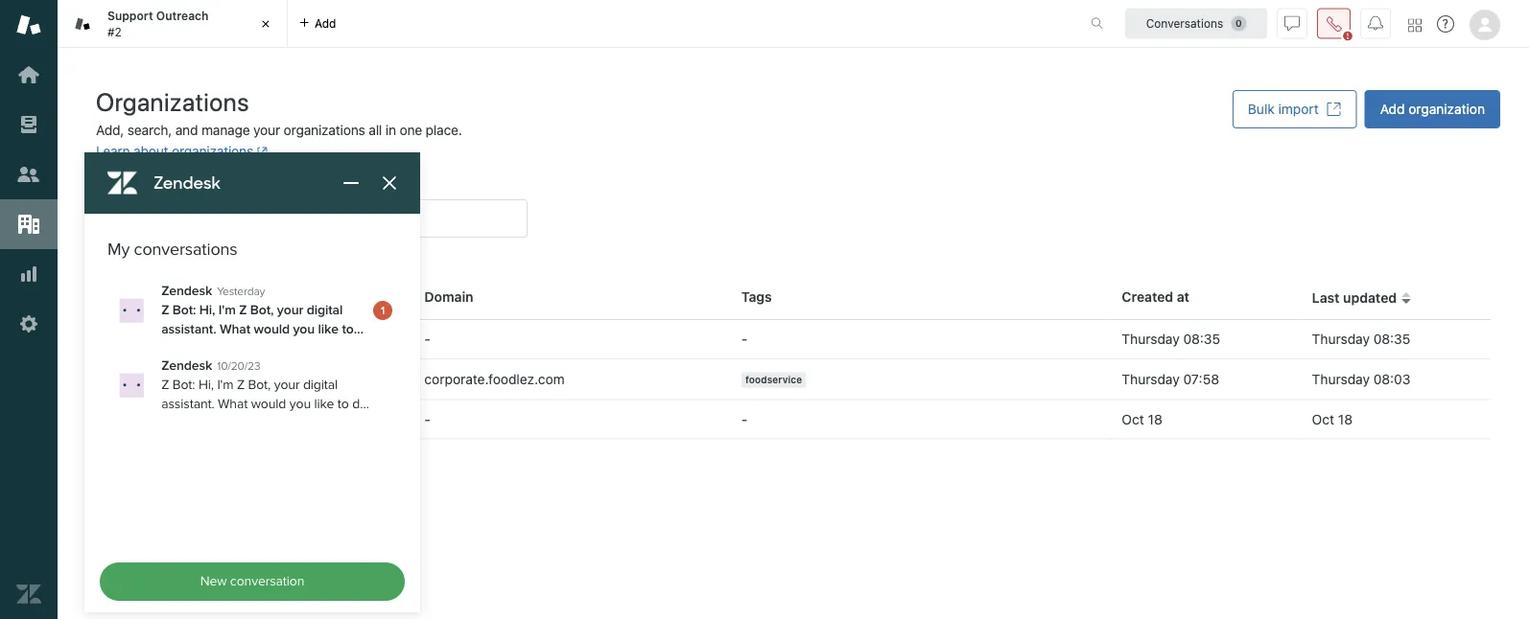 Task type: locate. For each thing, give the bounding box(es) containing it.
oct down thursday 08:03
[[1312, 411, 1335, 427]]

2 08:35 from the left
[[1374, 332, 1411, 347]]

18 down thursday 08:03
[[1339, 411, 1353, 427]]

about
[[133, 143, 168, 159]]

organizations left all
[[284, 122, 365, 138]]

0 horizontal spatial foodlez
[[107, 372, 157, 387]]

bulk import button
[[1233, 90, 1358, 129]]

add,
[[96, 122, 124, 138]]

created at
[[1122, 289, 1190, 305]]

thursday 08:35
[[1122, 332, 1221, 347], [1312, 332, 1411, 347]]

oct 18 down thursday 08:03
[[1312, 411, 1353, 427]]

tab
[[58, 0, 288, 48]]

thursday 08:03
[[1312, 372, 1411, 387]]

oct 18
[[1122, 411, 1163, 427], [1312, 411, 1353, 427]]

tags
[[742, 289, 772, 305]]

2 oct from the left
[[1312, 411, 1335, 427]]

tabs tab list
[[58, 0, 1071, 48]]

learn about organizations
[[96, 143, 253, 159]]

1 vertical spatial foodlez
[[107, 372, 157, 387]]

2 thursday 08:35 from the left
[[1312, 332, 1411, 347]]

beyond imagination
[[107, 411, 230, 427]]

- down corporate.foodlez.com
[[425, 411, 431, 427]]

oct 18 down thursday 07:58
[[1122, 411, 1163, 427]]

thursday 08:35 up thursday 08:03
[[1312, 332, 1411, 347]]

08:35 up 08:03
[[1374, 332, 1411, 347]]

1 08:35 from the left
[[1184, 332, 1221, 347]]

-
[[425, 332, 431, 347], [742, 332, 748, 347], [425, 411, 431, 427], [742, 411, 748, 427]]

organizations up name button at the top left
[[108, 258, 189, 273]]

oct down thursday 07:58
[[1122, 411, 1145, 427]]

0 horizontal spatial 18
[[1148, 411, 1163, 427]]

1 horizontal spatial oct 18
[[1312, 411, 1353, 427]]

imagination
[[158, 411, 230, 427]]

0 horizontal spatial 08:35
[[1184, 332, 1221, 347]]

0 horizontal spatial oct 18
[[1122, 411, 1163, 427]]

search,
[[127, 122, 172, 138]]

organizations add, search, and manage your organizations all in one place.
[[96, 87, 462, 138]]

1 oct from the left
[[1122, 411, 1145, 427]]

organizations inside the organizations add, search, and manage your organizations all in one place.
[[284, 122, 365, 138]]

1 horizontal spatial 08:35
[[1374, 332, 1411, 347]]

close image
[[256, 14, 275, 34]]

07:58
[[1184, 372, 1220, 387]]

bulk
[[1248, 101, 1275, 117]]

thursday left 07:58
[[1122, 372, 1180, 387]]

1 horizontal spatial 18
[[1339, 411, 1353, 427]]

add button
[[288, 0, 348, 47]]

last
[[1312, 290, 1340, 306]]

organizations image
[[16, 212, 41, 237]]

organizations
[[96, 87, 249, 116]]

milo's
[[107, 332, 144, 347]]

1 horizontal spatial oct
[[1312, 411, 1335, 427]]

0 horizontal spatial oct
[[1122, 411, 1145, 427]]

outreach
[[156, 9, 209, 23]]

oct
[[1122, 411, 1145, 427], [1312, 411, 1335, 427]]

0 vertical spatial organizations
[[284, 122, 365, 138]]

foodlez up beyond
[[107, 372, 157, 387]]

0 horizontal spatial thursday 08:35
[[1122, 332, 1221, 347]]

3
[[96, 258, 104, 273]]

add
[[315, 17, 336, 30]]

#2
[[107, 25, 122, 38]]

18
[[1148, 411, 1163, 427], [1339, 411, 1353, 427]]

thursday 08:35 up thursday 07:58
[[1122, 332, 1221, 347]]

zendesk products image
[[1409, 19, 1422, 32]]

learn
[[96, 143, 130, 159]]

foodlez right a
[[197, 332, 246, 347]]

one
[[400, 122, 422, 138]]

conversations
[[1146, 17, 1224, 30]]

name button
[[107, 290, 160, 307]]

1 horizontal spatial thursday 08:35
[[1312, 332, 1411, 347]]

08:35
[[1184, 332, 1221, 347], [1374, 332, 1411, 347]]

zendesk support image
[[16, 12, 41, 37]]

corporate.foodlez.com
[[425, 372, 565, 387]]

foodservice
[[746, 375, 802, 386]]

last updated button
[[1312, 290, 1413, 307]]

Search organizations field
[[131, 210, 515, 227]]

thursday down created
[[1122, 332, 1180, 347]]

organizations
[[284, 122, 365, 138], [172, 143, 253, 159], [108, 258, 189, 273]]

08:35 up 07:58
[[1184, 332, 1221, 347]]

foodlez
[[197, 332, 246, 347], [107, 372, 157, 387]]

button displays agent's chat status as invisible. image
[[1285, 16, 1300, 31]]

thursday
[[1122, 332, 1180, 347], [1312, 332, 1370, 347], [1122, 372, 1180, 387], [1312, 372, 1370, 387]]

18 down thursday 07:58
[[1148, 411, 1163, 427]]

add organization button
[[1365, 90, 1501, 129]]

views image
[[16, 112, 41, 137]]

organizations down manage
[[172, 143, 253, 159]]

thursday 07:58
[[1122, 372, 1220, 387]]

add
[[1381, 101, 1405, 117]]

zendesk image
[[16, 582, 41, 607]]

0 vertical spatial foodlez
[[197, 332, 246, 347]]



Task type: describe. For each thing, give the bounding box(es) containing it.
1 18 from the left
[[1148, 411, 1163, 427]]

1 vertical spatial organizations
[[172, 143, 253, 159]]

- down 'tags'
[[742, 332, 748, 347]]

- down foodservice
[[742, 411, 748, 427]]

add organization
[[1381, 101, 1485, 117]]

beyond
[[107, 411, 154, 427]]

domain
[[425, 289, 474, 305]]

manage
[[201, 122, 250, 138]]

foodlez link
[[107, 372, 157, 387]]

conversations button
[[1126, 8, 1268, 39]]

and
[[175, 122, 198, 138]]

tab containing support outreach
[[58, 0, 288, 48]]

2 oct 18 from the left
[[1312, 411, 1353, 427]]

1 thursday 08:35 from the left
[[1122, 332, 1221, 347]]

learn about organizations link
[[96, 143, 268, 159]]

get started image
[[16, 62, 41, 87]]

in
[[386, 122, 396, 138]]

notifications image
[[1368, 16, 1384, 31]]

support
[[107, 9, 153, 23]]

1 oct 18 from the left
[[1122, 411, 1163, 427]]

support outreach #2
[[107, 9, 209, 38]]

customers image
[[16, 162, 41, 187]]

milo's miso: a foodlez subsidiary
[[107, 332, 315, 347]]

thursday down last updated
[[1312, 332, 1370, 347]]

all
[[369, 122, 382, 138]]

2 18 from the left
[[1339, 411, 1353, 427]]

last updated
[[1312, 290, 1397, 306]]

a
[[185, 332, 194, 347]]

reporting image
[[16, 262, 41, 287]]

main element
[[0, 0, 58, 620]]

at
[[1177, 289, 1190, 305]]

milo's miso: a foodlez subsidiary link
[[107, 332, 315, 347]]

beyond imagination link
[[107, 411, 230, 427]]

updated
[[1344, 290, 1397, 306]]

2 vertical spatial organizations
[[108, 258, 189, 273]]

name
[[107, 290, 145, 306]]

organization
[[1409, 101, 1485, 117]]

bulk import
[[1248, 101, 1319, 117]]

08:03
[[1374, 372, 1411, 387]]

import
[[1279, 101, 1319, 117]]

- down 'domain'
[[425, 332, 431, 347]]

subsidiary
[[250, 332, 315, 347]]

place.
[[426, 122, 462, 138]]

created
[[1122, 289, 1174, 305]]

miso:
[[148, 332, 181, 347]]

thursday left 08:03
[[1312, 372, 1370, 387]]

admin image
[[16, 312, 41, 337]]

1 horizontal spatial foodlez
[[197, 332, 246, 347]]

get help image
[[1437, 15, 1455, 33]]

your
[[253, 122, 280, 138]]

3 organizations
[[96, 258, 189, 273]]

(opens in a new tab) image
[[253, 146, 268, 158]]



Task type: vqa. For each thing, say whether or not it's contained in the screenshot.
1st Close icon from left
no



